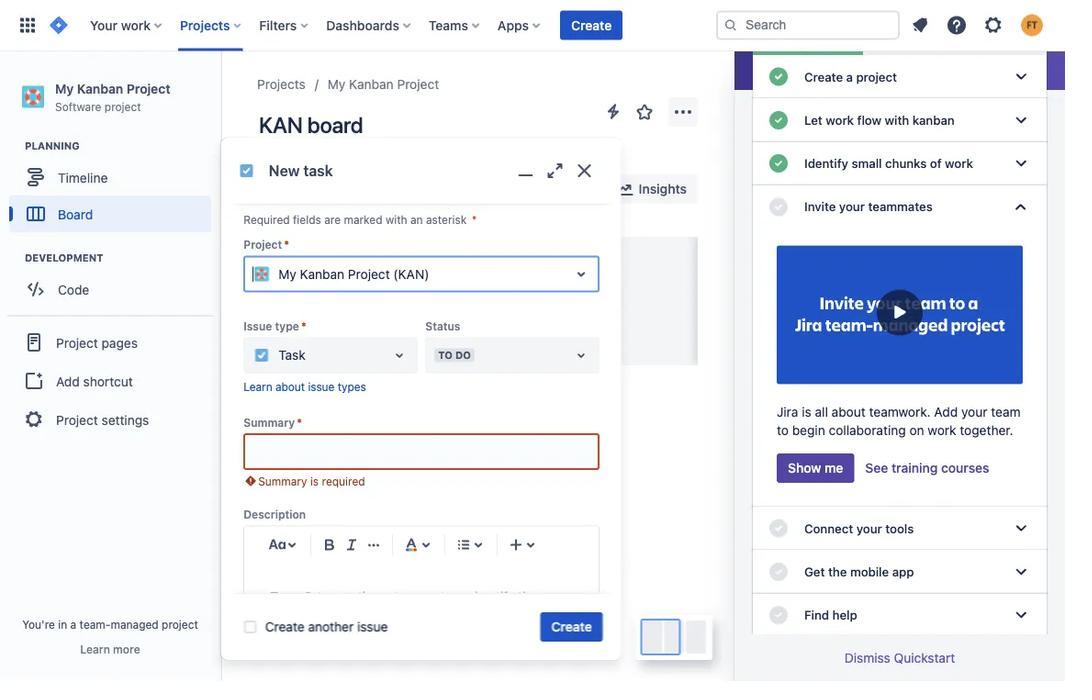 Task type: locate. For each thing, give the bounding box(es) containing it.
project down your work dropdown button
[[126, 81, 170, 96]]

project pages link
[[7, 323, 213, 363]]

0 horizontal spatial to
[[271, 252, 286, 265]]

learn inside button
[[80, 643, 110, 656]]

my up board
[[328, 77, 346, 92]]

checked image inside invite your teammates dropdown button
[[768, 196, 790, 218]]

projects up sidebar navigation image
[[180, 17, 230, 33]]

mobile
[[850, 564, 889, 579]]

minimize image
[[515, 160, 537, 182]]

project
[[397, 77, 439, 92], [126, 81, 170, 96], [243, 238, 282, 251], [347, 266, 389, 281], [56, 335, 98, 350], [56, 412, 98, 427]]

1 horizontal spatial open image
[[570, 344, 592, 366]]

Description - Main content area, start typing to enter text. text field
[[270, 585, 573, 629]]

see training courses
[[865, 460, 990, 476]]

in
[[530, 252, 541, 265]]

is left all at right bottom
[[802, 404, 812, 420]]

flow
[[857, 113, 882, 127]]

0 horizontal spatial do
[[289, 252, 306, 265]]

progress
[[544, 252, 604, 265]]

kanban inside the my kanban project software project
[[77, 81, 123, 96]]

2 vertical spatial project
[[162, 618, 198, 631]]

open image for issue type
[[388, 344, 410, 366]]

kanban inside my kanban project link
[[349, 77, 394, 92]]

my down project *
[[278, 266, 296, 281]]

projects
[[180, 17, 230, 33], [257, 77, 306, 92]]

summary down learn about issue types link at left bottom
[[243, 416, 295, 429]]

with
[[885, 113, 909, 127], [385, 213, 407, 226]]

0 vertical spatial your
[[839, 199, 865, 214]]

team-
[[80, 618, 111, 631]]

checked image down search field
[[768, 66, 790, 88]]

kanban
[[349, 77, 394, 92], [77, 81, 123, 96], [299, 266, 344, 281]]

projects inside 'dropdown button'
[[180, 17, 230, 33]]

0 vertical spatial chevron image
[[1010, 109, 1032, 131]]

3 checked image from the top
[[768, 153, 790, 175]]

chevron image
[[1010, 66, 1032, 88], [1010, 153, 1032, 175], [1010, 518, 1032, 540], [1010, 561, 1032, 583]]

insights image
[[613, 178, 635, 200]]

1 vertical spatial your
[[961, 404, 988, 420]]

kanban for my kanban project
[[349, 77, 394, 92]]

0 horizontal spatial projects
[[180, 17, 230, 33]]

about down the task
[[275, 380, 304, 393]]

project right the software
[[105, 100, 141, 113]]

1 vertical spatial summary
[[258, 474, 307, 487]]

checked image inside 'connect your tools' dropdown button
[[768, 518, 790, 540]]

checked image
[[768, 196, 790, 218], [768, 518, 790, 540], [768, 604, 790, 626]]

insights
[[639, 181, 687, 197]]

project left (kan)
[[347, 266, 389, 281]]

issue right another
[[357, 619, 388, 635]]

asterisk
[[426, 213, 466, 226]]

checked image inside identify small chunks of work dropdown button
[[768, 153, 790, 175]]

0 vertical spatial to
[[271, 252, 286, 265]]

1 horizontal spatial my
[[278, 266, 296, 281]]

a up let work flow with kanban
[[846, 69, 853, 84]]

1 horizontal spatial to do
[[438, 349, 471, 361]]

1 checked image from the top
[[768, 196, 790, 218]]

group containing project pages
[[7, 315, 213, 446]]

1 chevron image from the top
[[1010, 66, 1032, 88]]

1 horizontal spatial do
[[455, 349, 471, 361]]

your profile and settings image
[[1021, 14, 1043, 36]]

2 horizontal spatial my
[[328, 77, 346, 92]]

work right 'on'
[[928, 423, 956, 438]]

2 vertical spatial your
[[857, 521, 882, 536]]

fields
[[292, 213, 321, 226]]

project
[[856, 69, 897, 84], [105, 100, 141, 113], [162, 618, 198, 631]]

chevron image for flow
[[1010, 109, 1032, 131]]

appswitcher icon image
[[17, 14, 39, 36]]

kanban for my kanban project software project
[[77, 81, 123, 96]]

1 horizontal spatial kanban
[[299, 266, 344, 281]]

project up add shortcut
[[56, 335, 98, 350]]

to down project *
[[271, 252, 286, 265]]

open image
[[388, 344, 410, 366], [570, 344, 592, 366]]

jira software image
[[48, 14, 70, 36], [48, 14, 70, 36]]

my kanban project link
[[328, 73, 439, 96]]

work inside primary 'element'
[[121, 17, 151, 33]]

0 vertical spatial projects
[[180, 17, 230, 33]]

dismiss quickstart
[[845, 651, 955, 666]]

chevron image for create a project
[[1010, 66, 1032, 88]]

* right "asterisk"
[[471, 213, 476, 226]]

invite your teammates
[[804, 199, 933, 214]]

star kan board image
[[634, 101, 656, 123]]

projects for projects link
[[257, 77, 306, 92]]

1 vertical spatial project
[[105, 100, 141, 113]]

of
[[930, 156, 942, 171]]

issue left types
[[308, 380, 334, 393]]

filters button
[[254, 11, 315, 40]]

my for my kanban project (kan)
[[278, 266, 296, 281]]

0 vertical spatial checked image
[[768, 196, 790, 218]]

checked image for create
[[768, 66, 790, 88]]

0 vertical spatial do
[[289, 252, 306, 265]]

1 vertical spatial issue
[[357, 619, 388, 635]]

help image
[[946, 14, 968, 36]]

1 vertical spatial checked image
[[768, 518, 790, 540]]

projects link
[[257, 73, 306, 96]]

create a project
[[804, 69, 897, 84]]

create another issue
[[265, 619, 388, 635]]

learn up summary * at the bottom of the page
[[243, 380, 272, 393]]

invite
[[804, 199, 836, 214]]

chevron image for connect your tools
[[1010, 518, 1032, 540]]

learn
[[243, 380, 272, 393], [80, 643, 110, 656]]

all
[[815, 404, 828, 420]]

1 vertical spatial projects
[[257, 77, 306, 92]]

add shortcut
[[56, 374, 133, 389]]

1 horizontal spatial is
[[802, 404, 812, 420]]

1 vertical spatial add
[[934, 404, 958, 420]]

your left tools
[[857, 521, 882, 536]]

dismiss
[[845, 651, 891, 666]]

banner
[[0, 0, 1065, 51]]

chevron image for identify small chunks of work
[[1010, 153, 1032, 175]]

summary
[[243, 416, 295, 429], [258, 474, 307, 487]]

1 vertical spatial create button
[[540, 613, 603, 642]]

to
[[777, 423, 789, 438]]

is inside jira is all about teamwork. add your team to begin collaborating on work together.
[[802, 404, 812, 420]]

checked image left connect
[[768, 518, 790, 540]]

find
[[804, 608, 829, 623]]

add shortcut button
[[7, 363, 213, 400]]

video poster image
[[777, 238, 1023, 392]]

project right managed
[[162, 618, 198, 631]]

your
[[839, 199, 865, 214], [961, 404, 988, 420], [857, 521, 882, 536]]

2 horizontal spatial kanban
[[349, 77, 394, 92]]

0 vertical spatial learn
[[243, 380, 272, 393]]

0 horizontal spatial add
[[56, 374, 80, 389]]

kan board
[[259, 112, 363, 138]]

chevron image inside let work flow with kanban dropdown button
[[1010, 109, 1032, 131]]

summary up description
[[258, 474, 307, 487]]

about up collaborating
[[832, 404, 866, 420]]

with inside let work flow with kanban dropdown button
[[885, 113, 909, 127]]

to do down status
[[438, 349, 471, 361]]

0 horizontal spatial my
[[55, 81, 74, 96]]

see training courses link
[[864, 454, 991, 483]]

pages
[[102, 335, 138, 350]]

description
[[243, 508, 306, 521]]

to do
[[271, 252, 306, 265], [438, 349, 471, 361]]

timeline link
[[9, 159, 211, 196]]

project inside the my kanban project software project
[[105, 100, 141, 113]]

1 horizontal spatial with
[[885, 113, 909, 127]]

new task image
[[239, 163, 254, 178]]

checked image left invite
[[768, 196, 790, 218]]

1 horizontal spatial to
[[438, 349, 452, 361]]

the
[[828, 564, 847, 579]]

0 vertical spatial to do
[[271, 252, 306, 265]]

project settings
[[56, 412, 149, 427]]

issue
[[243, 319, 272, 332]]

my for my kanban project
[[328, 77, 346, 92]]

banner containing your work
[[0, 0, 1065, 51]]

1 vertical spatial about
[[832, 404, 866, 420]]

projects up kan
[[257, 77, 306, 92]]

project down required
[[243, 238, 282, 251]]

0 horizontal spatial issue
[[308, 380, 334, 393]]

1 horizontal spatial issue
[[357, 619, 388, 635]]

0 horizontal spatial learn
[[80, 643, 110, 656]]

2 vertical spatial chevron image
[[1010, 604, 1032, 626]]

0 horizontal spatial with
[[385, 213, 407, 226]]

0 vertical spatial summary
[[243, 416, 295, 429]]

4 checked image from the top
[[768, 561, 790, 583]]

1 vertical spatial a
[[70, 618, 76, 631]]

0 horizontal spatial kanban
[[77, 81, 123, 96]]

project settings link
[[7, 400, 213, 440]]

work right your
[[121, 17, 151, 33]]

2 chevron image from the top
[[1010, 196, 1032, 218]]

timeline
[[58, 170, 108, 185]]

help
[[832, 608, 857, 623]]

your right invite
[[839, 199, 865, 214]]

code link
[[9, 271, 211, 308]]

learn down "team-"
[[80, 643, 110, 656]]

in
[[58, 618, 67, 631]]

projects for "projects" 'dropdown button'
[[180, 17, 230, 33]]

checked image
[[768, 66, 790, 88], [768, 109, 790, 131], [768, 153, 790, 175], [768, 561, 790, 583]]

open image down open icon
[[570, 344, 592, 366]]

to down status
[[438, 349, 452, 361]]

kanban up the software
[[77, 81, 123, 96]]

do down fields
[[289, 252, 306, 265]]

1 vertical spatial learn
[[80, 643, 110, 656]]

checked image left the get
[[768, 561, 790, 583]]

jira is all about teamwork. add your team to begin collaborating on work together.
[[777, 404, 1021, 438]]

chevron image inside 'connect your tools' dropdown button
[[1010, 518, 1032, 540]]

0 horizontal spatial a
[[70, 618, 76, 631]]

4 chevron image from the top
[[1010, 561, 1032, 583]]

1 horizontal spatial add
[[934, 404, 958, 420]]

0 vertical spatial a
[[846, 69, 853, 84]]

type
[[275, 319, 299, 332]]

1 horizontal spatial about
[[832, 404, 866, 420]]

2 checked image from the top
[[768, 518, 790, 540]]

create button
[[560, 11, 623, 40], [540, 613, 603, 642]]

checked image left find
[[768, 604, 790, 626]]

1 horizontal spatial a
[[846, 69, 853, 84]]

0 vertical spatial add
[[56, 374, 80, 389]]

open image
[[570, 263, 592, 285]]

new
[[269, 162, 300, 179]]

identify
[[804, 156, 848, 171]]

summary is required
[[258, 474, 365, 487]]

create
[[571, 17, 612, 33], [804, 69, 843, 84], [265, 619, 305, 635], [552, 619, 592, 635]]

about inside jira is all about teamwork. add your team to begin collaborating on work together.
[[832, 404, 866, 420]]

issue
[[308, 380, 334, 393], [357, 619, 388, 635]]

checked image inside create a project dropdown button
[[768, 66, 790, 88]]

team
[[991, 404, 1021, 420]]

teammates
[[868, 199, 933, 214]]

do down status
[[455, 349, 471, 361]]

project up let work flow with kanban
[[856, 69, 897, 84]]

a right in
[[70, 618, 76, 631]]

add inside button
[[56, 374, 80, 389]]

dismiss quickstart link
[[845, 651, 955, 666]]

your work button
[[84, 11, 169, 40]]

development image
[[3, 247, 25, 269]]

0 horizontal spatial project
[[105, 100, 141, 113]]

0 horizontal spatial is
[[310, 474, 318, 487]]

primary element
[[11, 0, 716, 51]]

1 horizontal spatial learn
[[243, 380, 272, 393]]

project down the teams
[[397, 77, 439, 92]]

shortcut
[[83, 374, 133, 389]]

checked image inside get the mobile app dropdown button
[[768, 561, 790, 583]]

learn more
[[80, 643, 140, 656]]

0 vertical spatial issue
[[308, 380, 334, 393]]

1 vertical spatial chevron image
[[1010, 196, 1032, 218]]

open image down (kan)
[[388, 344, 410, 366]]

to do down project *
[[271, 252, 306, 265]]

kanban down 'are' at top left
[[299, 266, 344, 281]]

3 chevron image from the top
[[1010, 604, 1032, 626]]

0 vertical spatial with
[[885, 113, 909, 127]]

issue type *
[[243, 319, 306, 332]]

0 horizontal spatial open image
[[388, 344, 410, 366]]

my up the software
[[55, 81, 74, 96]]

add inside jira is all about teamwork. add your team to begin collaborating on work together.
[[934, 404, 958, 420]]

add right teamwork.
[[934, 404, 958, 420]]

1 checked image from the top
[[768, 66, 790, 88]]

with right flow
[[885, 113, 909, 127]]

project *
[[243, 238, 289, 251]]

2 checked image from the top
[[768, 109, 790, 131]]

0 vertical spatial project
[[856, 69, 897, 84]]

managed
[[111, 618, 159, 631]]

types
[[337, 380, 366, 393]]

add
[[56, 374, 80, 389], [934, 404, 958, 420]]

checked image left identify
[[768, 153, 790, 175]]

kanban up board
[[349, 77, 394, 92]]

progress bar
[[753, 46, 1047, 55]]

text styles image
[[266, 534, 288, 556]]

2 horizontal spatial project
[[856, 69, 897, 84]]

1 vertical spatial to do
[[438, 349, 471, 361]]

1 chevron image from the top
[[1010, 109, 1032, 131]]

discard & close image
[[574, 160, 596, 182]]

is left required
[[310, 474, 318, 487]]

let work flow with kanban
[[804, 113, 955, 127]]

is for required
[[310, 474, 318, 487]]

find help
[[804, 608, 857, 623]]

project down add shortcut
[[56, 412, 98, 427]]

your up together.
[[961, 404, 988, 420]]

more formatting image
[[362, 534, 385, 556]]

1 open image from the left
[[388, 344, 410, 366]]

0 vertical spatial create button
[[560, 11, 623, 40]]

checked image inside find help dropdown button
[[768, 604, 790, 626]]

do
[[289, 252, 306, 265], [455, 349, 471, 361]]

3 checked image from the top
[[768, 604, 790, 626]]

learn for learn more
[[80, 643, 110, 656]]

summary *
[[243, 416, 302, 429]]

teams
[[429, 17, 468, 33]]

connect your tools
[[804, 521, 914, 536]]

0 vertical spatial about
[[275, 380, 304, 393]]

invite your teammates button
[[753, 185, 1047, 229]]

add left shortcut
[[56, 374, 80, 389]]

None text field
[[245, 435, 598, 468]]

create inside dropdown button
[[804, 69, 843, 84]]

in progress
[[530, 252, 604, 265]]

0 vertical spatial is
[[802, 404, 812, 420]]

work
[[121, 17, 151, 33], [826, 113, 854, 127], [945, 156, 973, 171], [928, 423, 956, 438]]

1 horizontal spatial projects
[[257, 77, 306, 92]]

2 open image from the left
[[570, 344, 592, 366]]

checked image for find
[[768, 604, 790, 626]]

chevron image
[[1010, 109, 1032, 131], [1010, 196, 1032, 218], [1010, 604, 1032, 626]]

3 chevron image from the top
[[1010, 518, 1032, 540]]

italic ⌘i image
[[340, 534, 362, 556]]

2 chevron image from the top
[[1010, 153, 1032, 175]]

1 vertical spatial is
[[310, 474, 318, 487]]

chevron image for get the mobile app
[[1010, 561, 1032, 583]]

board link
[[9, 196, 211, 233]]

checked image inside let work flow with kanban dropdown button
[[768, 109, 790, 131]]

with left an
[[385, 213, 407, 226]]

my inside the my kanban project software project
[[55, 81, 74, 96]]

identify small chunks of work
[[804, 156, 973, 171]]

group
[[7, 315, 213, 446]]

checked image left the let in the top of the page
[[768, 109, 790, 131]]

2 vertical spatial checked image
[[768, 604, 790, 626]]



Task type: vqa. For each thing, say whether or not it's contained in the screenshot.
leftmost 1
no



Task type: describe. For each thing, give the bounding box(es) containing it.
your
[[90, 17, 118, 33]]

1 vertical spatial do
[[455, 349, 471, 361]]

quickstart
[[894, 651, 955, 666]]

settings
[[102, 412, 149, 427]]

Search this board text field
[[259, 173, 343, 206]]

my for my kanban project software project
[[55, 81, 74, 96]]

(kan)
[[393, 266, 429, 281]]

new task
[[269, 162, 333, 179]]

lists image
[[452, 534, 475, 556]]

issue for about
[[308, 380, 334, 393]]

planning
[[25, 140, 80, 152]]

checked image for identify
[[768, 153, 790, 175]]

kanban for my kanban project (kan)
[[299, 266, 344, 281]]

1 vertical spatial to
[[438, 349, 452, 361]]

create button inside primary 'element'
[[560, 11, 623, 40]]

0 horizontal spatial about
[[275, 380, 304, 393]]

project pages
[[56, 335, 138, 350]]

connect
[[804, 521, 853, 536]]

dashboards button
[[321, 11, 418, 40]]

kanban
[[913, 113, 955, 127]]

your for teammates
[[839, 199, 865, 214]]

automations menu button icon image
[[602, 101, 624, 123]]

bold ⌘b image
[[318, 534, 340, 556]]

connect your tools button
[[753, 507, 1047, 550]]

project inside dropdown button
[[856, 69, 897, 84]]

my kanban project (kan)
[[278, 266, 429, 281]]

sidebar navigation image
[[200, 73, 241, 110]]

work right the let in the top of the page
[[826, 113, 854, 127]]

you're in a team-managed project
[[22, 618, 198, 631]]

begin
[[792, 423, 825, 438]]

learn about issue types link
[[243, 380, 366, 393]]

my kanban project
[[328, 77, 439, 92]]

courses
[[941, 460, 990, 476]]

summary for summary *
[[243, 416, 295, 429]]

see
[[865, 460, 888, 476]]

jira
[[777, 404, 798, 420]]

projects button
[[174, 11, 248, 40]]

work right of
[[945, 156, 973, 171]]

0 horizontal spatial to do
[[271, 252, 306, 265]]

error image
[[243, 474, 258, 488]]

planning group
[[9, 139, 219, 238]]

more image
[[672, 101, 694, 123]]

apps button
[[492, 11, 547, 40]]

your inside jira is all about teamwork. add your team to begin collaborating on work together.
[[961, 404, 988, 420]]

marked
[[343, 213, 382, 226]]

funky town image
[[382, 174, 411, 204]]

small
[[852, 156, 882, 171]]

more
[[113, 643, 140, 656]]

summary for summary is required
[[258, 474, 307, 487]]

development group
[[9, 251, 219, 313]]

work inside jira is all about teamwork. add your team to begin collaborating on work together.
[[928, 423, 956, 438]]

task
[[303, 162, 333, 179]]

learn about issue types
[[243, 380, 366, 393]]

status
[[425, 319, 460, 332]]

your for tools
[[857, 521, 882, 536]]

learn more button
[[80, 642, 140, 657]]

are
[[324, 213, 340, 226]]

checked image for invite
[[768, 196, 790, 218]]

1 vertical spatial with
[[385, 213, 407, 226]]

play video image
[[877, 290, 923, 336]]

dashboards
[[326, 17, 399, 33]]

show me
[[788, 460, 843, 476]]

search image
[[724, 18, 738, 33]]

go full screen image
[[544, 160, 566, 182]]

is for all
[[802, 404, 812, 420]]

checked image for connect
[[768, 518, 790, 540]]

let work flow with kanban button
[[753, 98, 1047, 142]]

issue for another
[[357, 619, 388, 635]]

required
[[321, 474, 365, 487]]

apps
[[498, 17, 529, 33]]

let
[[804, 113, 823, 127]]

get the mobile app button
[[753, 550, 1047, 594]]

filters
[[259, 17, 297, 33]]

required
[[243, 213, 289, 226]]

open image for status
[[570, 344, 592, 366]]

my kanban project software project
[[55, 81, 170, 113]]

notifications image
[[909, 14, 931, 36]]

code
[[58, 282, 89, 297]]

me
[[825, 460, 843, 476]]

chevron image for teammates
[[1010, 196, 1032, 218]]

get
[[804, 564, 825, 579]]

software
[[55, 100, 101, 113]]

checked image for get
[[768, 561, 790, 583]]

insights button
[[602, 174, 698, 204]]

create inside primary 'element'
[[571, 17, 612, 33]]

development
[[25, 252, 103, 264]]

a inside create a project dropdown button
[[846, 69, 853, 84]]

* down learn about issue types
[[296, 416, 302, 429]]

learn for learn about issue types
[[243, 380, 272, 393]]

another
[[308, 619, 354, 635]]

chunks
[[885, 156, 927, 171]]

* right type
[[301, 319, 306, 332]]

Search field
[[716, 11, 900, 40]]

an
[[410, 213, 423, 226]]

create a project button
[[753, 55, 1047, 98]]

find help button
[[753, 594, 1047, 637]]

teamwork.
[[869, 404, 931, 420]]

together.
[[960, 423, 1014, 438]]

get the mobile app
[[804, 564, 914, 579]]

checked image for let
[[768, 109, 790, 131]]

planning image
[[3, 135, 25, 157]]

1 horizontal spatial project
[[162, 618, 198, 631]]

play invite your teammates video image
[[777, 238, 1023, 392]]

app
[[892, 564, 914, 579]]

settings image
[[983, 14, 1005, 36]]

project inside the my kanban project software project
[[126, 81, 170, 96]]

collaborating
[[829, 423, 906, 438]]

you're
[[22, 618, 55, 631]]

* down required
[[284, 238, 289, 251]]

show me button
[[777, 454, 854, 483]]

board
[[307, 112, 363, 138]]



